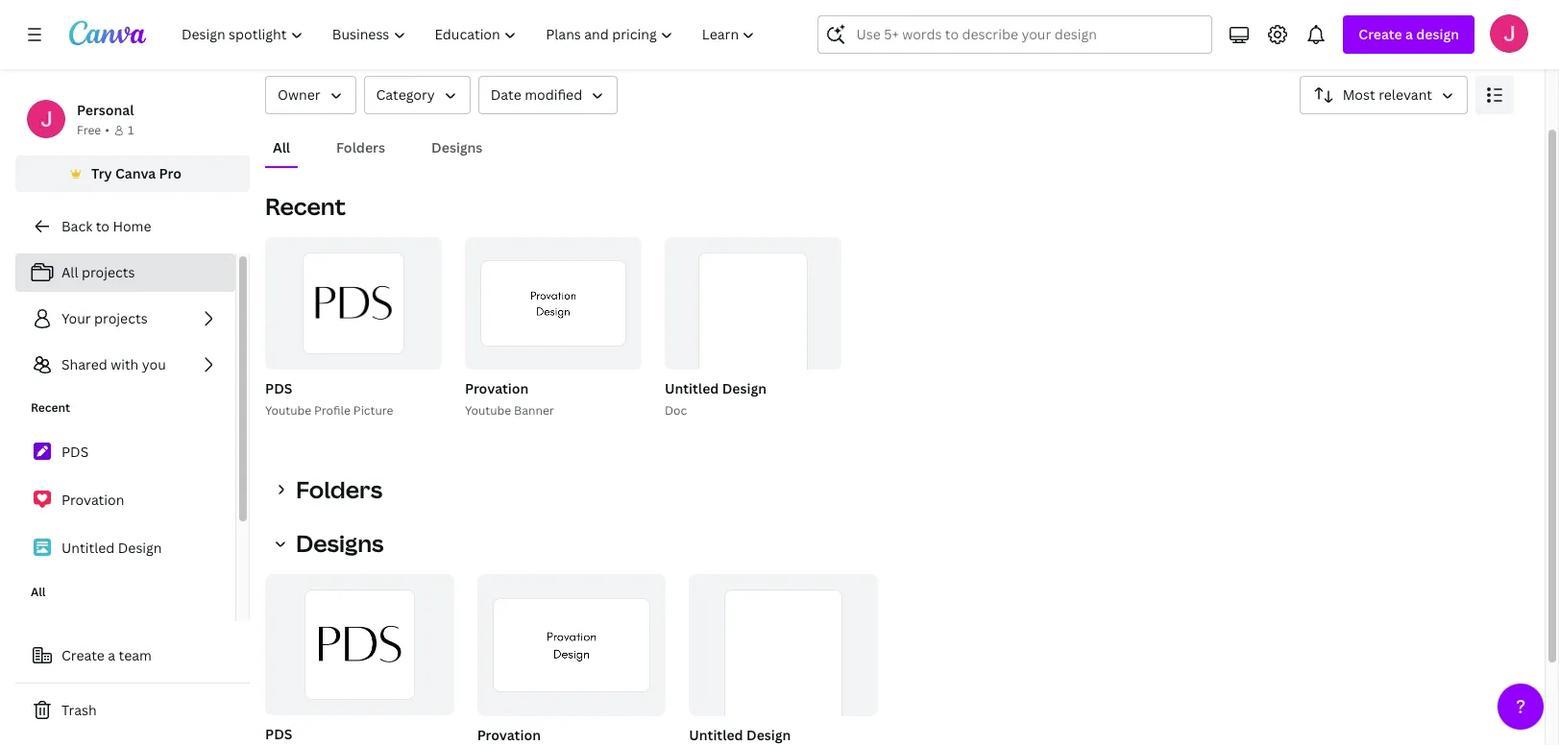 Task type: vqa. For each thing, say whether or not it's contained in the screenshot.
the middle 'Use'
no



Task type: describe. For each thing, give the bounding box(es) containing it.
design inside the untitled design doc
[[722, 379, 767, 398]]

home
[[113, 217, 151, 235]]

relevant
[[1379, 86, 1432, 104]]

date modified
[[491, 86, 582, 104]]

1 vertical spatial untitled
[[61, 539, 115, 557]]

0 horizontal spatial recent
[[31, 400, 70, 416]]

personal
[[77, 101, 134, 119]]

owner
[[278, 86, 320, 104]]

Category button
[[364, 76, 470, 114]]

free •
[[77, 122, 109, 138]]

a for design
[[1406, 25, 1413, 43]]

doc
[[665, 403, 687, 419]]

back to home link
[[15, 208, 250, 246]]

designs inside designs dropdown button
[[296, 527, 384, 559]]

create a design button
[[1343, 15, 1475, 54]]

untitled design link
[[15, 528, 235, 569]]

create a team
[[61, 647, 152, 665]]

untitled inside the untitled design doc
[[665, 379, 719, 398]]

1 vertical spatial provation
[[61, 491, 124, 509]]

design
[[1416, 25, 1459, 43]]

all projects link
[[15, 254, 235, 292]]

modified
[[525, 86, 582, 104]]

Date modified button
[[478, 76, 618, 114]]

1
[[128, 122, 134, 138]]

2 vertical spatial design
[[746, 726, 791, 744]]

folders button
[[265, 471, 394, 509]]

try
[[91, 164, 112, 183]]

james peterson image
[[1490, 14, 1529, 53]]

folders inside button
[[336, 138, 385, 157]]

1 vertical spatial pds
[[61, 443, 89, 461]]

2 vertical spatial pds
[[265, 726, 292, 744]]

your projects link
[[15, 300, 235, 338]]

1 vertical spatial untitled design
[[689, 726, 791, 744]]

•
[[105, 122, 109, 138]]

shared with you
[[61, 355, 166, 374]]

pro
[[159, 164, 182, 183]]

back to home
[[61, 217, 151, 235]]

Search search field
[[856, 16, 1174, 53]]

1 vertical spatial design
[[118, 539, 162, 557]]

create a design
[[1359, 25, 1459, 43]]

a for team
[[108, 647, 115, 665]]

free
[[77, 122, 101, 138]]

trash link
[[15, 692, 250, 730]]

shared
[[61, 355, 107, 374]]

create a team button
[[15, 637, 250, 675]]

designs button
[[424, 130, 490, 166]]

canva
[[115, 164, 156, 183]]

0 vertical spatial recent
[[265, 190, 346, 222]]

designs button
[[265, 525, 395, 563]]

category
[[376, 86, 435, 104]]

top level navigation element
[[169, 15, 772, 54]]

your projects
[[61, 309, 148, 328]]

shared with you link
[[15, 346, 235, 384]]

try canva pro button
[[15, 156, 250, 192]]

2 vertical spatial untitled
[[689, 726, 743, 744]]



Task type: locate. For each thing, give the bounding box(es) containing it.
list containing all projects
[[15, 254, 235, 384]]

recent down all button
[[265, 190, 346, 222]]

untitled design
[[61, 539, 162, 557], [689, 726, 791, 744]]

trash
[[61, 701, 97, 720]]

date
[[491, 86, 521, 104]]

1 vertical spatial folders
[[296, 474, 382, 505]]

create inside button
[[61, 647, 105, 665]]

1 vertical spatial projects
[[94, 309, 148, 328]]

you
[[142, 355, 166, 374]]

0 vertical spatial untitled design
[[61, 539, 162, 557]]

recent down "shared"
[[31, 400, 70, 416]]

youtube inside pds youtube profile picture
[[265, 403, 311, 419]]

create for create a team
[[61, 647, 105, 665]]

0 horizontal spatial designs
[[296, 527, 384, 559]]

0 vertical spatial pds
[[265, 379, 292, 398]]

recent
[[265, 190, 346, 222], [31, 400, 70, 416]]

team
[[119, 647, 152, 665]]

folders up designs dropdown button
[[296, 474, 382, 505]]

pds youtube profile picture
[[265, 379, 393, 419]]

Owner button
[[265, 76, 356, 114]]

0 vertical spatial all
[[273, 138, 290, 157]]

provation
[[465, 379, 529, 398], [61, 491, 124, 509], [477, 726, 541, 744]]

2 youtube from the left
[[465, 403, 511, 419]]

designs down folders dropdown button
[[296, 527, 384, 559]]

untitled design doc
[[665, 379, 767, 419]]

untitled
[[665, 379, 719, 398], [61, 539, 115, 557], [689, 726, 743, 744]]

projects for all projects
[[82, 263, 135, 281]]

0 horizontal spatial create
[[61, 647, 105, 665]]

0 vertical spatial create
[[1359, 25, 1402, 43]]

all for all projects
[[61, 263, 78, 281]]

designs inside designs button
[[431, 138, 483, 157]]

1 youtube from the left
[[265, 403, 311, 419]]

0 horizontal spatial a
[[108, 647, 115, 665]]

create
[[1359, 25, 1402, 43], [61, 647, 105, 665]]

2 vertical spatial provation
[[477, 726, 541, 744]]

projects for your projects
[[94, 309, 148, 328]]

untitled design button
[[665, 378, 767, 402], [685, 575, 878, 746], [689, 724, 791, 746]]

your
[[61, 309, 91, 328]]

1 horizontal spatial a
[[1406, 25, 1413, 43]]

all for all button
[[273, 138, 290, 157]]

1 horizontal spatial all
[[61, 263, 78, 281]]

a inside dropdown button
[[1406, 25, 1413, 43]]

create inside dropdown button
[[1359, 25, 1402, 43]]

2 horizontal spatial all
[[273, 138, 290, 157]]

back
[[61, 217, 92, 235]]

to
[[96, 217, 109, 235]]

provation link
[[15, 480, 235, 521]]

youtube inside provation youtube banner
[[465, 403, 511, 419]]

youtube for provation
[[465, 403, 511, 419]]

2 vertical spatial all
[[31, 584, 46, 600]]

1 horizontal spatial untitled design
[[689, 726, 791, 744]]

1 horizontal spatial designs
[[431, 138, 483, 157]]

picture
[[353, 403, 393, 419]]

all inside button
[[273, 138, 290, 157]]

0 horizontal spatial youtube
[[265, 403, 311, 419]]

1 vertical spatial list
[[15, 432, 235, 569]]

most relevant
[[1343, 86, 1432, 104]]

projects down back to home
[[82, 263, 135, 281]]

0 vertical spatial projects
[[82, 263, 135, 281]]

with
[[111, 355, 139, 374]]

youtube left profile
[[265, 403, 311, 419]]

provation button
[[465, 378, 529, 402], [473, 575, 666, 746], [477, 724, 541, 746]]

all projects
[[61, 263, 135, 281]]

pds
[[265, 379, 292, 398], [61, 443, 89, 461], [265, 726, 292, 744]]

a
[[1406, 25, 1413, 43], [108, 647, 115, 665]]

provation youtube banner
[[465, 379, 554, 419]]

provation inside provation youtube banner
[[465, 379, 529, 398]]

youtube for pds
[[265, 403, 311, 419]]

a left the "team"
[[108, 647, 115, 665]]

0 vertical spatial folders
[[336, 138, 385, 157]]

0 vertical spatial a
[[1406, 25, 1413, 43]]

1 vertical spatial recent
[[31, 400, 70, 416]]

0 horizontal spatial untitled design
[[61, 539, 162, 557]]

0 vertical spatial list
[[15, 254, 235, 384]]

create left design
[[1359, 25, 1402, 43]]

designs
[[431, 138, 483, 157], [296, 527, 384, 559]]

0 vertical spatial provation
[[465, 379, 529, 398]]

designs down category button
[[431, 138, 483, 157]]

try canva pro
[[91, 164, 182, 183]]

1 horizontal spatial youtube
[[465, 403, 511, 419]]

1 vertical spatial all
[[61, 263, 78, 281]]

design
[[722, 379, 767, 398], [118, 539, 162, 557], [746, 726, 791, 744]]

folders
[[336, 138, 385, 157], [296, 474, 382, 505]]

1 vertical spatial a
[[108, 647, 115, 665]]

1 list from the top
[[15, 254, 235, 384]]

a left design
[[1406, 25, 1413, 43]]

pds inside pds youtube profile picture
[[265, 379, 292, 398]]

None search field
[[818, 15, 1213, 54]]

pds button
[[265, 378, 292, 402], [261, 575, 454, 746], [265, 724, 292, 746]]

1 horizontal spatial create
[[1359, 25, 1402, 43]]

projects
[[82, 263, 135, 281], [94, 309, 148, 328]]

2 list from the top
[[15, 432, 235, 569]]

list
[[15, 254, 235, 384], [15, 432, 235, 569]]

1 horizontal spatial recent
[[265, 190, 346, 222]]

folders button
[[329, 130, 393, 166]]

create for create a design
[[1359, 25, 1402, 43]]

1 vertical spatial create
[[61, 647, 105, 665]]

youtube left banner
[[465, 403, 511, 419]]

1 vertical spatial designs
[[296, 527, 384, 559]]

list containing pds
[[15, 432, 235, 569]]

all
[[273, 138, 290, 157], [61, 263, 78, 281], [31, 584, 46, 600]]

a inside button
[[108, 647, 115, 665]]

0 horizontal spatial all
[[31, 584, 46, 600]]

profile
[[314, 403, 351, 419]]

Sort by button
[[1300, 76, 1468, 114]]

banner
[[514, 403, 554, 419]]

most
[[1343, 86, 1376, 104]]

create left the "team"
[[61, 647, 105, 665]]

youtube
[[265, 403, 311, 419], [465, 403, 511, 419]]

all button
[[265, 130, 298, 166]]

folders down 'category'
[[336, 138, 385, 157]]

folders inside dropdown button
[[296, 474, 382, 505]]

0 vertical spatial untitled
[[665, 379, 719, 398]]

projects right your
[[94, 309, 148, 328]]

pds link
[[15, 432, 235, 473]]

0 vertical spatial designs
[[431, 138, 483, 157]]

0 vertical spatial design
[[722, 379, 767, 398]]



